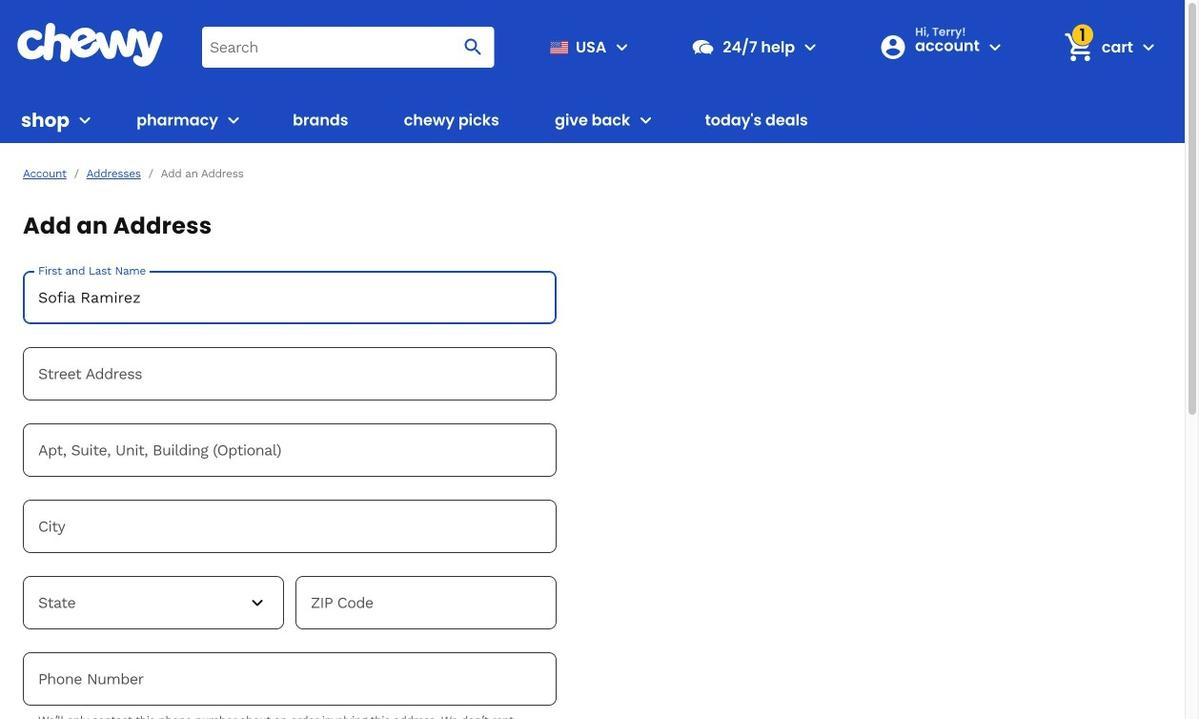 Task type: vqa. For each thing, say whether or not it's contained in the screenshot.
Cart Menu 'image'
yes



Task type: locate. For each thing, give the bounding box(es) containing it.
give back menu image
[[635, 109, 658, 132]]

Product search field
[[202, 26, 494, 67]]

pharmacy menu image
[[222, 109, 245, 132]]

cart menu image
[[1138, 36, 1161, 58]]

account menu image
[[984, 36, 1007, 58]]

0 horizontal spatial menu image
[[73, 109, 96, 132]]

menu image left chewy support image
[[611, 36, 634, 58]]

menu image
[[611, 36, 634, 58], [73, 109, 96, 132]]

1 vertical spatial menu image
[[73, 109, 96, 132]]

1 horizontal spatial menu image
[[611, 36, 634, 58]]

None telephone field
[[23, 652, 557, 706]]

menu image down chewy home image
[[73, 109, 96, 132]]

None text field
[[23, 347, 557, 401], [23, 424, 557, 477], [296, 576, 557, 630], [23, 347, 557, 401], [23, 424, 557, 477], [296, 576, 557, 630]]

Search text field
[[202, 26, 494, 67]]

0 vertical spatial menu image
[[611, 36, 634, 58]]

chewy support image
[[691, 35, 716, 59]]

None text field
[[23, 271, 557, 324], [23, 500, 557, 553], [23, 271, 557, 324], [23, 500, 557, 553]]

items image
[[1063, 30, 1096, 64]]

site banner
[[0, 0, 1186, 143]]



Task type: describe. For each thing, give the bounding box(es) containing it.
help menu image
[[799, 36, 822, 58]]

submit search image
[[462, 36, 485, 58]]

chewy home image
[[16, 23, 164, 67]]



